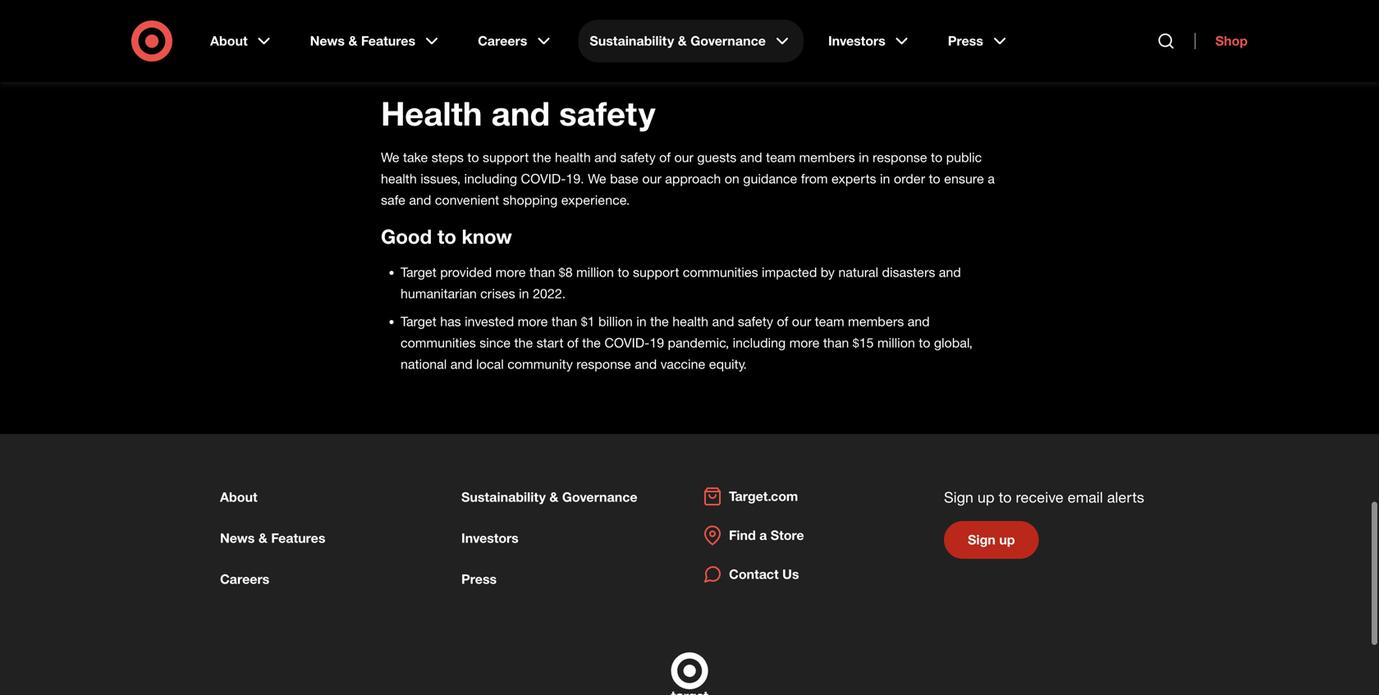 Task type: vqa. For each thing, say whether or not it's contained in the screenshot.
capital
no



Task type: describe. For each thing, give the bounding box(es) containing it.
and down 19
[[635, 356, 657, 372]]

find
[[729, 528, 756, 544]]

helpers.
[[522, 39, 570, 55]]

0 horizontal spatial or
[[534, 61, 546, 77]]

target. expect more. pay less. image
[[616, 653, 764, 696]]

target for target stores regularly participate in or support public safety events that drive positive community interactions. these events include fun runs, car seat installations, block parties and our annual holiday charity event, heroes & helpers. public safety partners can visit their local target store to learn about partnership opportunities or request support for a specific event.
[[381, 0, 417, 13]]

about link for rightmost press "link" investors link
[[199, 20, 285, 62]]

event.
[[727, 61, 763, 77]]

receive
[[1016, 489, 1064, 506]]

more inside target provided more than $8 million to support communities impacted by natural disasters and humanitarian crises in 2022.
[[496, 264, 526, 280]]

global,
[[934, 335, 973, 351]]

news & features link for careers link associated with rightmost press "link" investors link about link
[[299, 20, 453, 62]]

email
[[1068, 489, 1103, 506]]

good
[[381, 225, 432, 248]]

we take steps to support the health and safety of our guests and team members in response to public health issues, including covid-19. we base our approach on guidance from experts in order to ensure a safe and convenient shopping experience.
[[381, 149, 995, 208]]

support inside target provided more than $8 million to support communities impacted by natural disasters and humanitarian crises in 2022.
[[633, 264, 679, 280]]

national
[[401, 356, 447, 372]]

their
[[758, 39, 784, 55]]

installations,
[[689, 18, 762, 34]]

to inside target has invested more than $1 billion in the health and safety of our team members and communities since the start of the covid-19 pandemic, including more than $15 million to global, national and local community response and vaccine equity.
[[919, 335, 931, 351]]

request
[[550, 61, 595, 77]]

good to know
[[381, 225, 512, 248]]

find a store
[[729, 528, 804, 544]]

support up 'runs,'
[[611, 0, 657, 13]]

our up "approach"
[[675, 149, 694, 165]]

invested
[[465, 314, 514, 330]]

about for rightmost press "link" investors link
[[210, 33, 248, 49]]

safe
[[381, 192, 406, 208]]

the down $1
[[582, 335, 601, 351]]

about link for investors link associated with left press "link"
[[220, 489, 258, 505]]

a inside target stores regularly participate in or support public safety events that drive positive community interactions. these events include fun runs, car seat installations, block parties and our annual holiday charity event, heroes & helpers. public safety partners can visit their local target store to learn about partnership opportunities or request support for a specific event.
[[667, 61, 674, 77]]

learn
[[907, 39, 936, 55]]

target stores regularly participate in or support public safety events that drive positive community interactions. these events include fun runs, car seat installations, block parties and our annual holiday charity event, heroes & helpers. public safety partners can visit their local target store to learn about partnership opportunities or request support for a specific event.
[[381, 0, 979, 77]]

shopping
[[503, 192, 558, 208]]

contact us link
[[703, 565, 799, 585]]

specific
[[678, 61, 724, 77]]

impacted
[[762, 264, 817, 280]]

communities inside target has invested more than $1 billion in the health and safety of our team members and communities since the start of the covid-19 pandemic, including more than $15 million to global, national and local community response and vaccine equity.
[[401, 335, 476, 351]]

0 horizontal spatial investors
[[462, 530, 519, 546]]

issues,
[[421, 171, 461, 187]]

team inside we take steps to support the health and safety of our guests and team members in response to public health issues, including covid-19. we base our approach on guidance from experts in order to ensure a safe and convenient shopping experience.
[[766, 149, 796, 165]]

provided
[[440, 264, 492, 280]]

safety down "request"
[[559, 93, 656, 133]]

experts
[[832, 171, 877, 187]]

target for target provided more than $8 million to support communities impacted by natural disasters and humanitarian crises in 2022.
[[401, 264, 437, 280]]

2 vertical spatial of
[[567, 335, 579, 351]]

1 vertical spatial we
[[588, 171, 607, 187]]

news for investors link associated with left press "link"
[[220, 530, 255, 546]]

seat
[[661, 18, 686, 34]]

press for left press "link"
[[462, 571, 497, 587]]

response inside we take steps to support the health and safety of our guests and team members in response to public health issues, including covid-19. we base our approach on guidance from experts in order to ensure a safe and convenient shopping experience.
[[873, 149, 928, 165]]

humanitarian
[[401, 286, 477, 302]]

0 vertical spatial sustainability & governance link
[[578, 20, 804, 62]]

partnership
[[381, 61, 449, 77]]

careers link for about link corresponding to investors link associated with left press "link"
[[220, 571, 270, 587]]

up for sign up to receive email alerts
[[978, 489, 995, 506]]

can
[[706, 39, 728, 55]]

know
[[462, 225, 512, 248]]

features for investors link associated with left press "link"
[[271, 530, 326, 546]]

community inside target has invested more than $1 billion in the health and safety of our team members and communities since the start of the covid-19 pandemic, including more than $15 million to global, national and local community response and vaccine equity.
[[508, 356, 573, 372]]

news & features for about link corresponding to investors link associated with left press "link"
[[220, 530, 326, 546]]

a inside we take steps to support the health and safety of our guests and team members in response to public health issues, including covid-19. we base our approach on guidance from experts in order to ensure a safe and convenient shopping experience.
[[988, 171, 995, 187]]

in inside target provided more than $8 million to support communities impacted by natural disasters and humanitarian crises in 2022.
[[519, 286, 529, 302]]

team inside target has invested more than $1 billion in the health and safety of our team members and communities since the start of the covid-19 pandemic, including more than $15 million to global, national and local community response and vaccine equity.
[[815, 314, 845, 330]]

community inside target stores regularly participate in or support public safety events that drive positive community interactions. these events include fun runs, car seat installations, block parties and our annual holiday charity event, heroes & helpers. public safety partners can visit their local target store to learn about partnership opportunities or request support for a specific event.
[[889, 0, 955, 13]]

than inside target provided more than $8 million to support communities impacted by natural disasters and humanitarian crises in 2022.
[[530, 264, 555, 280]]

safety inside we take steps to support the health and safety of our guests and team members in response to public health issues, including covid-19. we base our approach on guidance from experts in order to ensure a safe and convenient shopping experience.
[[620, 149, 656, 165]]

contact us
[[729, 567, 799, 583]]

guidance
[[743, 171, 798, 187]]

sign up link
[[944, 521, 1039, 559]]

1 vertical spatial sustainability & governance link
[[462, 489, 638, 505]]

local inside target has invested more than $1 billion in the health and safety of our team members and communities since the start of the covid-19 pandemic, including more than $15 million to global, national and local community response and vaccine equity.
[[476, 356, 504, 372]]

from
[[801, 171, 828, 187]]

ensure
[[944, 171, 984, 187]]

2 vertical spatial than
[[824, 335, 849, 351]]

public inside target stores regularly participate in or support public safety events that drive positive community interactions. these events include fun runs, car seat installations, block parties and our annual holiday charity event, heroes & helpers. public safety partners can visit their local target store to learn about partnership opportunities or request support for a specific event.
[[661, 0, 696, 13]]

event,
[[424, 39, 460, 55]]

sign for sign up to receive email alerts
[[944, 489, 974, 506]]

contact
[[729, 567, 779, 583]]

heroes
[[464, 39, 506, 55]]

vaccine
[[661, 356, 706, 372]]

1 vertical spatial more
[[518, 314, 548, 330]]

support inside we take steps to support the health and safety of our guests and team members in response to public health issues, including covid-19. we base our approach on guidance from experts in order to ensure a safe and convenient shopping experience.
[[483, 149, 529, 165]]

store
[[771, 528, 804, 544]]

annual
[[894, 18, 933, 34]]

target provided more than $8 million to support communities impacted by natural disasters and humanitarian crises in 2022.
[[401, 264, 961, 302]]

us
[[783, 567, 799, 583]]

find a store link
[[703, 526, 804, 546]]

$1
[[581, 314, 595, 330]]

1 horizontal spatial events
[[739, 0, 778, 13]]

safety up installations,
[[700, 0, 735, 13]]

1 vertical spatial than
[[552, 314, 578, 330]]

and up guidance
[[740, 149, 763, 165]]

sign for sign up
[[968, 532, 996, 548]]

runs,
[[606, 18, 635, 34]]

pandemic,
[[668, 335, 729, 351]]

1 horizontal spatial investors
[[829, 33, 886, 49]]

careers for rightmost press "link"
[[478, 33, 527, 49]]

has
[[440, 314, 461, 330]]

disasters
[[882, 264, 936, 280]]

equity.
[[709, 356, 747, 372]]

careers link for rightmost press "link" investors link about link
[[466, 20, 565, 62]]

for
[[648, 61, 664, 77]]

members inside we take steps to support the health and safety of our guests and team members in response to public health issues, including covid-19. we base our approach on guidance from experts in order to ensure a safe and convenient shopping experience.
[[799, 149, 855, 165]]

interactions.
[[381, 18, 452, 34]]

including inside target has invested more than $1 billion in the health and safety of our team members and communities since the start of the covid-19 pandemic, including more than $15 million to global, national and local community response and vaccine equity.
[[733, 335, 786, 351]]

crises
[[481, 286, 515, 302]]

including inside we take steps to support the health and safety of our guests and team members in response to public health issues, including covid-19. we base our approach on guidance from experts in order to ensure a safe and convenient shopping experience.
[[464, 171, 517, 187]]

guests
[[697, 149, 737, 165]]

to inside target provided more than $8 million to support communities impacted by natural disasters and humanitarian crises in 2022.
[[618, 264, 629, 280]]

2 vertical spatial more
[[790, 335, 820, 351]]

opportunities
[[452, 61, 531, 77]]

start
[[537, 335, 564, 351]]

0 horizontal spatial we
[[381, 149, 400, 165]]

investors link for rightmost press "link"
[[817, 20, 924, 62]]

in up experts
[[859, 149, 869, 165]]

$15
[[853, 335, 874, 351]]

positive
[[840, 0, 886, 13]]

0 horizontal spatial press link
[[462, 571, 497, 587]]

parties
[[801, 18, 842, 34]]

stores
[[421, 0, 457, 13]]

target.com
[[729, 489, 798, 505]]



Task type: locate. For each thing, give the bounding box(es) containing it.
0 horizontal spatial local
[[476, 356, 504, 372]]

safety down 'runs,'
[[614, 39, 649, 55]]

governance
[[691, 33, 766, 49], [562, 489, 638, 505]]

0 vertical spatial sign
[[944, 489, 974, 506]]

since
[[480, 335, 511, 351]]

press inside "link"
[[948, 33, 984, 49]]

more up crises
[[496, 264, 526, 280]]

0 vertical spatial news & features
[[310, 33, 416, 49]]

careers link
[[466, 20, 565, 62], [220, 571, 270, 587]]

0 vertical spatial members
[[799, 149, 855, 165]]

about
[[940, 39, 974, 55]]

1 vertical spatial health
[[381, 171, 417, 187]]

0 vertical spatial investors
[[829, 33, 886, 49]]

public
[[661, 0, 696, 13], [946, 149, 982, 165]]

members up $15
[[848, 314, 904, 330]]

1 vertical spatial careers link
[[220, 571, 270, 587]]

0 vertical spatial or
[[595, 0, 607, 13]]

partners
[[653, 39, 703, 55]]

1 horizontal spatial health
[[555, 149, 591, 165]]

1 horizontal spatial team
[[815, 314, 845, 330]]

investors link for left press "link"
[[462, 530, 519, 546]]

1 vertical spatial communities
[[401, 335, 476, 351]]

participate
[[515, 0, 578, 13]]

than
[[530, 264, 555, 280], [552, 314, 578, 330], [824, 335, 849, 351]]

million inside target provided more than $8 million to support communities impacted by natural disasters and humanitarian crises in 2022.
[[577, 264, 614, 280]]

0 horizontal spatial events
[[496, 18, 534, 34]]

1 vertical spatial news
[[220, 530, 255, 546]]

in inside target has invested more than $1 billion in the health and safety of our team members and communities since the start of the covid-19 pandemic, including more than $15 million to global, national and local community response and vaccine equity.
[[637, 314, 647, 330]]

news & features
[[310, 33, 416, 49], [220, 530, 326, 546]]

sign up sign up
[[944, 489, 974, 506]]

base
[[610, 171, 639, 187]]

0 vertical spatial up
[[978, 489, 995, 506]]

target left has
[[401, 314, 437, 330]]

and down "positive"
[[846, 18, 868, 34]]

1 horizontal spatial response
[[873, 149, 928, 165]]

1 horizontal spatial features
[[361, 33, 416, 49]]

0 horizontal spatial careers
[[220, 571, 270, 587]]

events up block
[[739, 0, 778, 13]]

investors
[[829, 33, 886, 49], [462, 530, 519, 546]]

million inside target has invested more than $1 billion in the health and safety of our team members and communities since the start of the covid-19 pandemic, including more than $15 million to global, national and local community response and vaccine equity.
[[878, 335, 915, 351]]

1 horizontal spatial news
[[310, 33, 345, 49]]

2 horizontal spatial of
[[777, 314, 789, 330]]

0 horizontal spatial response
[[577, 356, 631, 372]]

0 horizontal spatial communities
[[401, 335, 476, 351]]

1 vertical spatial community
[[508, 356, 573, 372]]

team down by
[[815, 314, 845, 330]]

events down "regularly"
[[496, 18, 534, 34]]

news & features link for careers link for about link corresponding to investors link associated with left press "link"
[[220, 530, 326, 546]]

than up 2022.
[[530, 264, 555, 280]]

$8
[[559, 264, 573, 280]]

1 horizontal spatial investors link
[[817, 20, 924, 62]]

safety up equity.
[[738, 314, 774, 330]]

our up store
[[871, 18, 891, 34]]

sustainability for the topmost sustainability & governance link
[[590, 33, 674, 49]]

in left order
[[880, 171, 891, 187]]

local
[[788, 39, 815, 55], [476, 356, 504, 372]]

1 horizontal spatial governance
[[691, 33, 766, 49]]

1 vertical spatial investors link
[[462, 530, 519, 546]]

fun
[[584, 18, 603, 34]]

million right $8
[[577, 264, 614, 280]]

press for rightmost press "link"
[[948, 33, 984, 49]]

1 vertical spatial features
[[271, 530, 326, 546]]

our
[[871, 18, 891, 34], [675, 149, 694, 165], [642, 171, 662, 187], [792, 314, 811, 330]]

support up 19
[[633, 264, 679, 280]]

communities
[[683, 264, 758, 280], [401, 335, 476, 351]]

million right $15
[[878, 335, 915, 351]]

our down impacted
[[792, 314, 811, 330]]

by
[[821, 264, 835, 280]]

our inside target stores regularly participate in or support public safety events that drive positive community interactions. these events include fun runs, car seat installations, block parties and our annual holiday charity event, heroes & helpers. public safety partners can visit their local target store to learn about partnership opportunities or request support for a specific event.
[[871, 18, 891, 34]]

and up the pandemic,
[[712, 314, 735, 330]]

investors link
[[817, 20, 924, 62], [462, 530, 519, 546]]

and
[[846, 18, 868, 34], [492, 93, 550, 133], [595, 149, 617, 165], [740, 149, 763, 165], [409, 192, 431, 208], [939, 264, 961, 280], [712, 314, 735, 330], [908, 314, 930, 330], [451, 356, 473, 372], [635, 356, 657, 372]]

1 vertical spatial events
[[496, 18, 534, 34]]

covid- down billion
[[605, 335, 650, 351]]

0 vertical spatial response
[[873, 149, 928, 165]]

19.
[[566, 171, 584, 187]]

19
[[650, 335, 664, 351]]

0 vertical spatial a
[[667, 61, 674, 77]]

sustainability & governance link
[[578, 20, 804, 62], [462, 489, 638, 505]]

target up humanitarian
[[401, 264, 437, 280]]

0 vertical spatial team
[[766, 149, 796, 165]]

the inside we take steps to support the health and safety of our guests and team members in response to public health issues, including covid-19. we base our approach on guidance from experts in order to ensure a safe and convenient shopping experience.
[[533, 149, 551, 165]]

and right safe
[[409, 192, 431, 208]]

response inside target has invested more than $1 billion in the health and safety of our team members and communities since the start of the covid-19 pandemic, including more than $15 million to global, national and local community response and vaccine equity.
[[577, 356, 631, 372]]

natural
[[839, 264, 879, 280]]

communities left impacted
[[683, 264, 758, 280]]

1 vertical spatial members
[[848, 314, 904, 330]]

convenient
[[435, 192, 499, 208]]

2 horizontal spatial health
[[673, 314, 709, 330]]

health up safe
[[381, 171, 417, 187]]

or down helpers.
[[534, 61, 546, 77]]

store
[[859, 39, 888, 55]]

our inside target has invested more than $1 billion in the health and safety of our team members and communities since the start of the covid-19 pandemic, including more than $15 million to global, national and local community response and vaccine equity.
[[792, 314, 811, 330]]

target has invested more than $1 billion in the health and safety of our team members and communities since the start of the covid-19 pandemic, including more than $15 million to global, national and local community response and vaccine equity.
[[401, 314, 973, 372]]

than left $15
[[824, 335, 849, 351]]

2 vertical spatial a
[[760, 528, 767, 544]]

local down "parties"
[[788, 39, 815, 55]]

to
[[892, 39, 904, 55], [468, 149, 479, 165], [931, 149, 943, 165], [929, 171, 941, 187], [438, 225, 457, 248], [618, 264, 629, 280], [919, 335, 931, 351], [999, 489, 1012, 506]]

1 vertical spatial press
[[462, 571, 497, 587]]

1 vertical spatial of
[[777, 314, 789, 330]]

0 vertical spatial million
[[577, 264, 614, 280]]

a
[[667, 61, 674, 77], [988, 171, 995, 187], [760, 528, 767, 544]]

public inside we take steps to support the health and safety of our guests and team members in response to public health issues, including covid-19. we base our approach on guidance from experts in order to ensure a safe and convenient shopping experience.
[[946, 149, 982, 165]]

news & features for rightmost press "link" investors link about link
[[310, 33, 416, 49]]

press
[[948, 33, 984, 49], [462, 571, 497, 587]]

to inside target stores regularly participate in or support public safety events that drive positive community interactions. these events include fun runs, car seat installations, block parties and our annual holiday charity event, heroes & helpers. public safety partners can visit their local target store to learn about partnership opportunities or request support for a specific event.
[[892, 39, 904, 55]]

1 vertical spatial up
[[1000, 532, 1015, 548]]

support left for
[[598, 61, 644, 77]]

covid- inside we take steps to support the health and safety of our guests and team members in response to public health issues, including covid-19. we base our approach on guidance from experts in order to ensure a safe and convenient shopping experience.
[[521, 171, 566, 187]]

features for rightmost press "link" investors link
[[361, 33, 416, 49]]

the left start
[[514, 335, 533, 351]]

0 horizontal spatial covid-
[[521, 171, 566, 187]]

target for target has invested more than $1 billion in the health and safety of our team members and communities since the start of the covid-19 pandemic, including more than $15 million to global, national and local community response and vaccine equity.
[[401, 314, 437, 330]]

1 horizontal spatial careers
[[478, 33, 527, 49]]

1 vertical spatial team
[[815, 314, 845, 330]]

public
[[574, 39, 610, 55]]

including up equity.
[[733, 335, 786, 351]]

1 horizontal spatial of
[[660, 149, 671, 165]]

health
[[381, 93, 482, 133]]

health inside target has invested more than $1 billion in the health and safety of our team members and communities since the start of the covid-19 pandemic, including more than $15 million to global, national and local community response and vaccine equity.
[[673, 314, 709, 330]]

news
[[310, 33, 345, 49], [220, 530, 255, 546]]

target inside target has invested more than $1 billion in the health and safety of our team members and communities since the start of the covid-19 pandemic, including more than $15 million to global, national and local community response and vaccine equity.
[[401, 314, 437, 330]]

1 vertical spatial sign
[[968, 532, 996, 548]]

including up "convenient"
[[464, 171, 517, 187]]

2022.
[[533, 286, 566, 302]]

0 vertical spatial community
[[889, 0, 955, 13]]

charity
[[381, 39, 421, 55]]

0 vertical spatial sustainability
[[590, 33, 674, 49]]

public up the ensure
[[946, 149, 982, 165]]

careers for left press "link"
[[220, 571, 270, 587]]

and inside target provided more than $8 million to support communities impacted by natural disasters and humanitarian crises in 2022.
[[939, 264, 961, 280]]

in inside target stores regularly participate in or support public safety events that drive positive community interactions. these events include fun runs, car seat installations, block parties and our annual holiday charity event, heroes & helpers. public safety partners can visit their local target store to learn about partnership opportunities or request support for a specific event.
[[581, 0, 591, 13]]

community
[[889, 0, 955, 13], [508, 356, 573, 372]]

&
[[349, 33, 358, 49], [678, 33, 687, 49], [510, 39, 518, 55], [550, 489, 559, 505], [259, 530, 268, 546]]

sign
[[944, 489, 974, 506], [968, 532, 996, 548]]

more
[[496, 264, 526, 280], [518, 314, 548, 330], [790, 335, 820, 351]]

1 vertical spatial including
[[733, 335, 786, 351]]

that
[[782, 0, 804, 13]]

0 horizontal spatial public
[[661, 0, 696, 13]]

1 vertical spatial million
[[878, 335, 915, 351]]

events
[[739, 0, 778, 13], [496, 18, 534, 34]]

0 vertical spatial events
[[739, 0, 778, 13]]

covid-
[[521, 171, 566, 187], [605, 335, 650, 351]]

2 horizontal spatial a
[[988, 171, 995, 187]]

1 horizontal spatial press link
[[937, 20, 1021, 62]]

take
[[403, 149, 428, 165]]

0 vertical spatial health
[[555, 149, 591, 165]]

and up base
[[595, 149, 617, 165]]

communities inside target provided more than $8 million to support communities impacted by natural disasters and humanitarian crises in 2022.
[[683, 264, 758, 280]]

order
[[894, 171, 926, 187]]

local inside target stores regularly participate in or support public safety events that drive positive community interactions. these events include fun runs, car seat installations, block parties and our annual holiday charity event, heroes & helpers. public safety partners can visit their local target store to learn about partnership opportunities or request support for a specific event.
[[788, 39, 815, 55]]

0 horizontal spatial including
[[464, 171, 517, 187]]

and inside target stores regularly participate in or support public safety events that drive positive community interactions. these events include fun runs, car seat installations, block parties and our annual holiday charity event, heroes & helpers. public safety partners can visit their local target store to learn about partnership opportunities or request support for a specific event.
[[846, 18, 868, 34]]

shop link
[[1195, 33, 1248, 49]]

block
[[765, 18, 798, 34]]

sign up
[[968, 532, 1015, 548]]

0 vertical spatial careers
[[478, 33, 527, 49]]

& inside target stores regularly participate in or support public safety events that drive positive community interactions. these events include fun runs, car seat installations, block parties and our annual holiday charity event, heroes & helpers. public safety partners can visit their local target store to learn about partnership opportunities or request support for a specific event.
[[510, 39, 518, 55]]

steps
[[432, 149, 464, 165]]

of up "approach"
[[660, 149, 671, 165]]

in left 2022.
[[519, 286, 529, 302]]

alerts
[[1108, 489, 1145, 506]]

a right for
[[667, 61, 674, 77]]

than left $1
[[552, 314, 578, 330]]

public up seat
[[661, 0, 696, 13]]

and right national
[[451, 356, 473, 372]]

sign down sign up to receive email alerts
[[968, 532, 996, 548]]

0 vertical spatial of
[[660, 149, 671, 165]]

0 horizontal spatial health
[[381, 171, 417, 187]]

1 vertical spatial about
[[220, 489, 258, 505]]

include
[[538, 18, 580, 34]]

the up 19
[[650, 314, 669, 330]]

we up experience.
[[588, 171, 607, 187]]

health up 19.
[[555, 149, 591, 165]]

members
[[799, 149, 855, 165], [848, 314, 904, 330]]

safety inside target has invested more than $1 billion in the health and safety of our team members and communities since the start of the covid-19 pandemic, including more than $15 million to global, national and local community response and vaccine equity.
[[738, 314, 774, 330]]

more up start
[[518, 314, 548, 330]]

1 vertical spatial news & features link
[[220, 530, 326, 546]]

1 vertical spatial or
[[534, 61, 546, 77]]

0 vertical spatial press
[[948, 33, 984, 49]]

0 horizontal spatial a
[[667, 61, 674, 77]]

response up order
[[873, 149, 928, 165]]

of
[[660, 149, 671, 165], [777, 314, 789, 330], [567, 335, 579, 351]]

safety up base
[[620, 149, 656, 165]]

0 vertical spatial sustainability & governance
[[590, 33, 766, 49]]

members inside target has invested more than $1 billion in the health and safety of our team members and communities since the start of the covid-19 pandemic, including more than $15 million to global, national and local community response and vaccine equity.
[[848, 314, 904, 330]]

governance for bottom sustainability & governance link
[[562, 489, 638, 505]]

1 horizontal spatial we
[[588, 171, 607, 187]]

0 horizontal spatial sustainability
[[462, 489, 546, 505]]

safety
[[700, 0, 735, 13], [614, 39, 649, 55], [559, 93, 656, 133], [620, 149, 656, 165], [738, 314, 774, 330]]

regularly
[[460, 0, 511, 13]]

and right "disasters"
[[939, 264, 961, 280]]

governance for the topmost sustainability & governance link
[[691, 33, 766, 49]]

experience.
[[562, 192, 630, 208]]

up down sign up to receive email alerts
[[1000, 532, 1015, 548]]

0 horizontal spatial features
[[271, 530, 326, 546]]

including
[[464, 171, 517, 187], [733, 335, 786, 351]]

team up guidance
[[766, 149, 796, 165]]

target up interactions.
[[381, 0, 417, 13]]

target down "parties"
[[819, 39, 855, 55]]

covid- up shopping
[[521, 171, 566, 187]]

a right "find"
[[760, 528, 767, 544]]

support down the health and safety at the left top
[[483, 149, 529, 165]]

holiday
[[937, 18, 979, 34]]

health and safety
[[381, 93, 656, 133]]

in right billion
[[637, 314, 647, 330]]

up for sign up
[[1000, 532, 1015, 548]]

target inside target provided more than $8 million to support communities impacted by natural disasters and humanitarian crises in 2022.
[[401, 264, 437, 280]]

0 vertical spatial we
[[381, 149, 400, 165]]

we left take
[[381, 149, 400, 165]]

0 vertical spatial press link
[[937, 20, 1021, 62]]

of down impacted
[[777, 314, 789, 330]]

response down billion
[[577, 356, 631, 372]]

of right start
[[567, 335, 579, 351]]

and down opportunities
[[492, 93, 550, 133]]

0 horizontal spatial careers link
[[220, 571, 270, 587]]

0 vertical spatial features
[[361, 33, 416, 49]]

about for investors link associated with left press "link"
[[220, 489, 258, 505]]

team
[[766, 149, 796, 165], [815, 314, 845, 330]]

the
[[533, 149, 551, 165], [650, 314, 669, 330], [514, 335, 533, 351], [582, 335, 601, 351]]

in
[[581, 0, 591, 13], [859, 149, 869, 165], [880, 171, 891, 187], [519, 286, 529, 302], [637, 314, 647, 330]]

0 vertical spatial more
[[496, 264, 526, 280]]

1 horizontal spatial including
[[733, 335, 786, 351]]

members up from
[[799, 149, 855, 165]]

0 horizontal spatial of
[[567, 335, 579, 351]]

a inside find a store link
[[760, 528, 767, 544]]

health up the pandemic,
[[673, 314, 709, 330]]

1 vertical spatial covid-
[[605, 335, 650, 351]]

visit
[[731, 39, 754, 55]]

up up sign up
[[978, 489, 995, 506]]

of inside we take steps to support the health and safety of our guests and team members in response to public health issues, including covid-19. we base our approach on guidance from experts in order to ensure a safe and convenient shopping experience.
[[660, 149, 671, 165]]

0 vertical spatial about
[[210, 33, 248, 49]]

1 horizontal spatial covid-
[[605, 335, 650, 351]]

1 vertical spatial a
[[988, 171, 995, 187]]

health
[[555, 149, 591, 165], [381, 171, 417, 187], [673, 314, 709, 330]]

these
[[456, 18, 492, 34]]

in up fun
[[581, 0, 591, 13]]

a right the ensure
[[988, 171, 995, 187]]

0 vertical spatial covid-
[[521, 171, 566, 187]]

1 horizontal spatial or
[[595, 0, 607, 13]]

1 horizontal spatial million
[[878, 335, 915, 351]]

shop
[[1216, 33, 1248, 49]]

approach
[[665, 171, 721, 187]]

1 horizontal spatial press
[[948, 33, 984, 49]]

0 vertical spatial communities
[[683, 264, 758, 280]]

million
[[577, 264, 614, 280], [878, 335, 915, 351]]

target.com link
[[703, 487, 798, 507]]

news for rightmost press "link" investors link
[[310, 33, 345, 49]]

1 horizontal spatial sustainability
[[590, 33, 674, 49]]

0 vertical spatial investors link
[[817, 20, 924, 62]]

sustainability for bottom sustainability & governance link
[[462, 489, 546, 505]]

drive
[[808, 0, 837, 13]]

about
[[210, 33, 248, 49], [220, 489, 258, 505]]

0 vertical spatial governance
[[691, 33, 766, 49]]

our right base
[[642, 171, 662, 187]]

billion
[[599, 314, 633, 330]]

1 vertical spatial local
[[476, 356, 504, 372]]

0 vertical spatial public
[[661, 0, 696, 13]]

0 horizontal spatial up
[[978, 489, 995, 506]]

target
[[381, 0, 417, 13], [819, 39, 855, 55], [401, 264, 437, 280], [401, 314, 437, 330]]

local down "since"
[[476, 356, 504, 372]]

communities down has
[[401, 335, 476, 351]]

or up fun
[[595, 0, 607, 13]]

0 horizontal spatial press
[[462, 571, 497, 587]]

community down start
[[508, 356, 573, 372]]

community up "annual"
[[889, 0, 955, 13]]

1 vertical spatial sustainability & governance
[[462, 489, 638, 505]]

0 vertical spatial than
[[530, 264, 555, 280]]

on
[[725, 171, 740, 187]]

0 vertical spatial including
[[464, 171, 517, 187]]

and down "disasters"
[[908, 314, 930, 330]]

sign up to receive email alerts
[[944, 489, 1145, 506]]

the up shopping
[[533, 149, 551, 165]]

or
[[595, 0, 607, 13], [534, 61, 546, 77]]

1 vertical spatial about link
[[220, 489, 258, 505]]

more left $15
[[790, 335, 820, 351]]

covid- inside target has invested more than $1 billion in the health and safety of our team members and communities since the start of the covid-19 pandemic, including more than $15 million to global, national and local community response and vaccine equity.
[[605, 335, 650, 351]]



